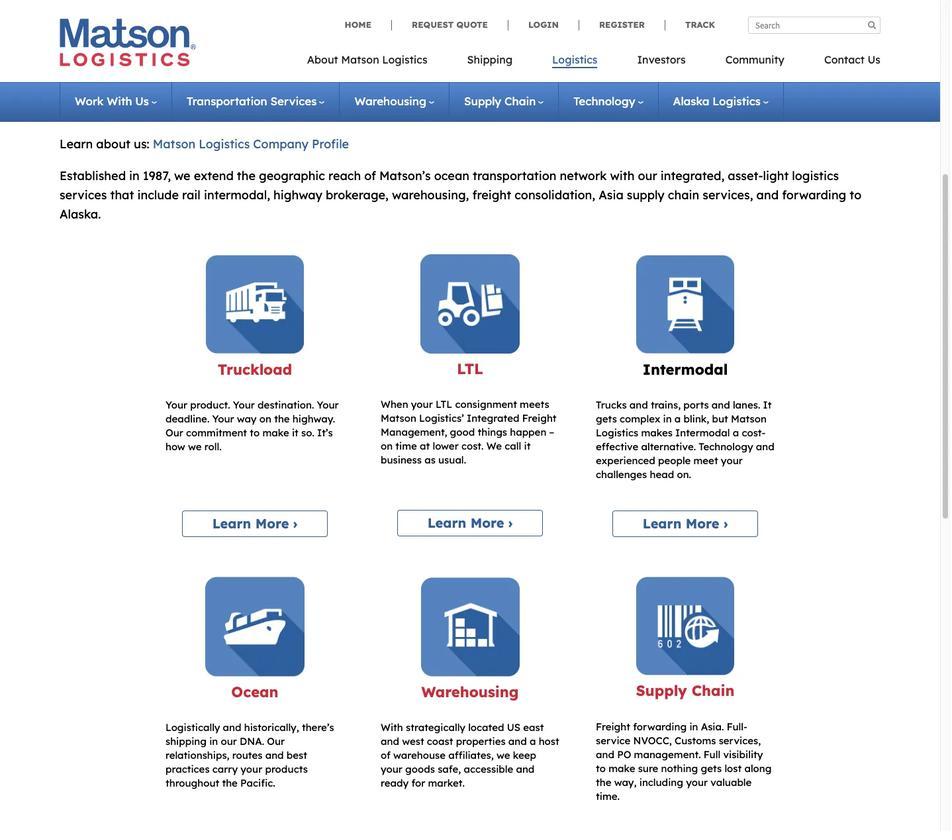 Task type: describe. For each thing, give the bounding box(es) containing it.
time.
[[596, 790, 620, 803]]

to inside source, store, and deliver your products faster, better, and more reliably with matson logistics. our services and technology are customized to drive efficiencies in—and costs out—of supply chain networks for retailers, manufacturers, and distributors.
[[60, 72, 72, 87]]

meet
[[694, 455, 719, 467]]

with strategically located us east and west coast properties and a host of warehouse affiliates, we keep your goods safe, accessible and ready for market.
[[381, 722, 560, 790]]

logistics down out—of
[[239, 104, 290, 119]]

more inside source, store, and deliver your products faster, better, and more reliably with matson logistics. our services and technology are customized to drive efficiencies in—and costs out—of supply chain networks for retailers, manufacturers, and distributors.
[[400, 52, 430, 68]]

and up dna.
[[223, 722, 242, 735]]

in—and
[[177, 72, 220, 87]]

relationships,
[[166, 750, 230, 762]]

learn about us: matson logistics company profile
[[60, 136, 349, 151]]

the inside your product. your destination. your deadline.  your way on the highway. our commitment to make it so. it's how we roll.
[[274, 413, 290, 426]]

our inside your product. your destination. your deadline.  your way on the highway. our commitment to make it so. it's how we roll.
[[166, 427, 183, 439]]

warehousing inside the transportation, warehousing & supply chain services
[[305, 0, 508, 7]]

track link
[[665, 19, 716, 30]]

transportation
[[187, 94, 268, 108]]

on inside your product. your destination. your deadline.  your way on the highway. our commitment to make it so. it's how we roll.
[[260, 413, 272, 426]]

profile
[[312, 136, 349, 151]]

search image
[[869, 21, 877, 29]]

to inside established in 1987, we extend the geographic reach of matson's ocean transportation network with our integrated, asset-light logistics services that include rail intermodal, highway brokerage, warehousing, freight consolidation, asia supply chain services, and forwarding to alaska.
[[850, 188, 862, 203]]

0 vertical spatial ltl
[[457, 360, 484, 378]]

learn more › link for ltl
[[398, 510, 543, 537]]

&
[[517, 0, 540, 7]]

coast
[[427, 736, 454, 749]]

about matson logistics link
[[307, 49, 448, 76]]

–
[[550, 426, 555, 439]]

on inside when your ltl consignment meets matson logistics' integrated freight management, good things happen – on time at lower cost. we call it business as usual.
[[381, 440, 393, 453]]

in inside "freight forwarding in asia. full- service nvocc, customs services, and po management. full visibility to make sure nothing gets lost along the way, including your valuable time."
[[690, 721, 699, 733]]

0 vertical spatial with
[[107, 94, 132, 108]]

matson inside top menu navigation
[[341, 53, 380, 66]]

how
[[166, 441, 185, 453]]

people
[[659, 455, 691, 467]]

ltl inside when your ltl consignment meets matson logistics' integrated freight management, good things happen – on time at lower cost. we call it business as usual.
[[436, 398, 453, 411]]

meets
[[520, 398, 550, 411]]

and down us
[[509, 736, 527, 749]]

business
[[381, 454, 422, 467]]

costs
[[223, 72, 253, 87]]

logistics
[[793, 169, 840, 184]]

logistics up the networks
[[382, 53, 428, 66]]

your inside when your ltl consignment meets matson logistics' integrated freight management, good things happen – on time at lower cost. we call it business as usual.
[[411, 398, 433, 411]]

when your ltl consignment meets matson logistics' integrated freight management, good things happen – on time at lower cost. we call it business as usual.
[[381, 398, 557, 467]]

truckload link
[[218, 360, 292, 379]]

ocean link
[[232, 683, 279, 702]]

effective
[[596, 441, 639, 453]]

home link
[[345, 19, 392, 30]]

logistics up manufacturers, at the right top of the page
[[553, 53, 598, 66]]

asia.
[[702, 721, 725, 733]]

network
[[560, 169, 607, 184]]

more for ltl
[[471, 515, 505, 532]]

supply inside the transportation, warehousing & supply chain services
[[549, 0, 654, 7]]

products inside logistically and historically, there's shipping in our dna. our relationships, routes and best practices carry your products throughout the pacific.
[[265, 764, 308, 776]]

logistically
[[166, 722, 220, 735]]

intermodal inside the trucks and trains, ports and lanes. it gets complex in a blink, but matson logistics makes intermodal a cost- effective alternative. technology and experienced people meet your challenges head on.
[[676, 427, 731, 439]]

services,
[[719, 735, 762, 747]]

the inside logistically and historically, there's shipping in our dna. our relationships, routes and best practices carry your products throughout the pacific.
[[222, 778, 238, 790]]

› for truckload
[[293, 516, 298, 532]]

pacific.
[[241, 778, 275, 790]]

and up technology link
[[598, 72, 620, 87]]

seconds).
[[315, 104, 369, 119]]

intermodal,
[[204, 188, 270, 203]]

management.
[[635, 749, 702, 761]]

1 vertical spatial warehousing
[[355, 94, 427, 108]]

and left best
[[266, 750, 284, 762]]

learn for truckload
[[213, 516, 251, 532]]

a for and
[[675, 413, 681, 426]]

at
[[420, 440, 430, 453]]

1 vertical spatial supply chain link
[[637, 682, 735, 701]]

of inside established in 1987, we extend the geographic reach of matson's ocean transportation network with our integrated, asset-light logistics services that include rail intermodal, highway brokerage, warehousing, freight consolidation, asia supply chain services, and forwarding to alaska.
[[365, 169, 376, 184]]

customized
[[802, 52, 867, 68]]

it
[[764, 399, 772, 412]]

ready
[[381, 778, 409, 790]]

experienced
[[596, 455, 656, 467]]

service
[[596, 735, 631, 747]]

we inside your product. your destination. your deadline.  your way on the highway. our commitment to make it so. it's how we roll.
[[188, 441, 202, 453]]

asia
[[599, 188, 624, 203]]

head
[[650, 469, 675, 481]]

source,
[[60, 52, 103, 68]]

logistics down technology
[[713, 94, 761, 108]]

alaska
[[674, 94, 710, 108]]

best
[[287, 750, 307, 762]]

1 vertical spatial supply
[[465, 94, 502, 108]]

0 vertical spatial intermodal
[[643, 360, 729, 379]]

more for truckload
[[256, 516, 289, 532]]

keep
[[513, 750, 537, 762]]

your inside logistically and historically, there's shipping in our dna. our relationships, routes and best practices carry your products throughout the pacific.
[[241, 764, 263, 776]]

matson inside when your ltl consignment meets matson logistics' integrated freight management, good things happen – on time at lower cost. we call it business as usual.
[[381, 412, 417, 425]]

1 vertical spatial supply chain
[[637, 682, 735, 701]]

of inside with strategically located us east and west coast properties and a host of warehouse affiliates, we keep your goods safe, accessible and ready for market.
[[381, 750, 391, 762]]

deadline.
[[166, 413, 210, 426]]

our inside source, store, and deliver your products faster, better, and more reliably with matson logistics. our services and technology are customized to drive efficiencies in—and costs out—of supply chain networks for retailers, manufacturers, and distributors.
[[611, 52, 632, 68]]

freight forwarding in asia. full- service nvocc, customs services, and po management. full visibility to make sure nothing gets lost along the way, including your valuable time.
[[596, 721, 772, 803]]

matson up 'learn about us: matson logistics company profile'
[[193, 104, 236, 119]]

in inside the trucks and trains, ports and lanes. it gets complex in a blink, but matson logistics makes intermodal a cost- effective alternative. technology and experienced people meet your challenges head on.
[[664, 413, 672, 426]]

out—of
[[256, 72, 298, 87]]

community link
[[706, 49, 805, 76]]

trucks
[[596, 399, 627, 412]]

so.
[[302, 427, 315, 439]]

reliably
[[434, 52, 476, 68]]

matson logistics image
[[60, 19, 196, 66]]

when
[[381, 398, 409, 411]]

learn more › for truckload
[[213, 516, 298, 532]]

2 vertical spatial warehousing
[[422, 683, 519, 702]]

technology
[[712, 52, 776, 68]]

learn more › link for truckload
[[182, 511, 328, 538]]

matson inside the trucks and trains, ports and lanes. it gets complex in a blink, but matson logistics makes intermodal a cost- effective alternative. technology and experienced people meet your challenges head on.
[[732, 413, 767, 426]]

freight inside "freight forwarding in asia. full- service nvocc, customs services, and po management. full visibility to make sure nothing gets lost along the way, including your valuable time."
[[596, 721, 631, 733]]

on.
[[678, 469, 692, 481]]

matson logistics less than truckload icon image
[[421, 254, 520, 354]]

request quote link
[[392, 19, 508, 30]]

to inside "freight forwarding in asia. full- service nvocc, customs services, and po management. full visibility to make sure nothing gets lost along the way, including your valuable time."
[[596, 762, 606, 775]]

cost-
[[742, 427, 766, 439]]

services inside the transportation, warehousing & supply chain services
[[60, 5, 191, 45]]

logistics link
[[533, 49, 618, 76]]

video:
[[123, 104, 158, 119]]

watch our video: meet matson logistics (90 seconds).
[[60, 104, 369, 119]]

chain inside the transportation, warehousing & supply chain services
[[663, 0, 752, 7]]

and up the efficiencies
[[142, 52, 164, 68]]

0 horizontal spatial us
[[135, 94, 149, 108]]

trucks and trains, ports and lanes. it gets complex in a blink, but matson logistics makes intermodal a cost- effective alternative. technology and experienced people meet your challenges head on.
[[596, 399, 775, 481]]

management,
[[381, 426, 448, 439]]

faster,
[[294, 52, 330, 68]]

chain inside established in 1987, we extend the geographic reach of matson's ocean transportation network with our integrated, asset-light logistics services that include rail intermodal, highway brokerage, warehousing, freight consolidation, asia supply chain services, and forwarding to alaska.
[[669, 188, 700, 203]]

highway.
[[293, 413, 335, 426]]

0 horizontal spatial supply chain link
[[465, 94, 544, 108]]

freight inside when your ltl consignment meets matson logistics' integrated freight management, good things happen – on time at lower cost. we call it business as usual.
[[523, 412, 557, 425]]

carry
[[213, 764, 238, 776]]

practices
[[166, 764, 210, 776]]

consignment
[[456, 398, 518, 411]]

your up way
[[233, 399, 255, 412]]

matson inside source, store, and deliver your products faster, better, and more reliably with matson logistics. our services and technology are customized to drive efficiencies in—and costs out—of supply chain networks for retailers, manufacturers, and distributors.
[[508, 52, 550, 68]]

investors
[[638, 53, 686, 66]]

login
[[529, 19, 559, 30]]

products inside source, store, and deliver your products faster, better, and more reliably with matson logistics. our services and technology are customized to drive efficiencies in—and costs out—of supply chain networks for retailers, manufacturers, and distributors.
[[239, 52, 291, 68]]

your inside the trucks and trains, ports and lanes. it gets complex in a blink, but matson logistics makes intermodal a cost- effective alternative. technology and experienced people meet your challenges head on.
[[722, 455, 743, 467]]

logistics'
[[420, 412, 464, 425]]

request quote
[[412, 19, 488, 30]]

1 vertical spatial a
[[733, 427, 740, 439]]

networks
[[377, 72, 429, 87]]

technology link
[[574, 94, 644, 108]]

alternative.
[[642, 441, 697, 453]]

consolidation,
[[515, 188, 596, 203]]

ltl link
[[457, 360, 484, 378]]

things
[[478, 426, 508, 439]]



Task type: locate. For each thing, give the bounding box(es) containing it.
nvocc,
[[634, 735, 673, 747]]

alaska logistics
[[674, 94, 761, 108]]

forwarding inside established in 1987, we extend the geographic reach of matson's ocean transportation network with our integrated, asset-light logistics services that include rail intermodal, highway brokerage, warehousing, freight consolidation, asia supply chain services, and forwarding to alaska.
[[783, 188, 847, 203]]

0 vertical spatial it
[[292, 427, 299, 439]]

intermodal down blink,
[[676, 427, 731, 439]]

0 horizontal spatial supply chain
[[465, 94, 536, 108]]

chain up track
[[663, 0, 752, 7]]

the up time.
[[596, 776, 612, 789]]

warehousing down the networks
[[355, 94, 427, 108]]

Search search field
[[749, 17, 881, 34]]

historically,
[[244, 722, 299, 735]]

there's
[[302, 722, 334, 735]]

freight
[[523, 412, 557, 425], [596, 721, 631, 733]]

complex
[[620, 413, 661, 426]]

1 vertical spatial we
[[497, 750, 511, 762]]

us down the efficiencies
[[135, 94, 149, 108]]

2 horizontal spatial our
[[611, 52, 632, 68]]

2 vertical spatial chain
[[692, 682, 735, 701]]

0 horizontal spatial gets
[[596, 413, 618, 426]]

track
[[686, 19, 716, 30]]

highway
[[274, 188, 323, 203]]

supply up register link
[[549, 0, 654, 7]]

0 vertical spatial products
[[239, 52, 291, 68]]

0 horizontal spatial technology
[[574, 94, 636, 108]]

to
[[60, 72, 72, 87], [850, 188, 862, 203], [250, 427, 260, 439], [596, 762, 606, 775]]

1 horizontal spatial the
[[274, 413, 290, 426]]

0 horizontal spatial for
[[412, 778, 426, 790]]

0 horizontal spatial ›
[[293, 516, 298, 532]]

with
[[107, 94, 132, 108], [381, 722, 403, 735]]

accessible
[[464, 764, 514, 776]]

make inside your product. your destination. your deadline.  your way on the highway. our commitment to make it so. it's how we roll.
[[263, 427, 289, 439]]

0 vertical spatial services
[[60, 5, 191, 45]]

with right the work
[[107, 94, 132, 108]]

2 horizontal spatial our
[[639, 169, 658, 184]]

us:
[[134, 136, 150, 151]]

it inside your product. your destination. your deadline.  your way on the highway. our commitment to make it so. it's how we roll.
[[292, 427, 299, 439]]

learn for ltl
[[428, 515, 467, 532]]

(90
[[294, 104, 312, 119]]

0 horizontal spatial the
[[222, 778, 238, 790]]

1 horizontal spatial with
[[381, 722, 403, 735]]

matson down meet
[[153, 136, 196, 151]]

0 vertical spatial supply
[[549, 0, 654, 7]]

us inside the contact us link
[[868, 53, 881, 66]]

chain up asia.
[[692, 682, 735, 701]]

a inside with strategically located us east and west coast properties and a host of warehouse affiliates, we keep your goods safe, accessible and ready for market.
[[530, 736, 536, 749]]

your up ready
[[381, 764, 403, 776]]

watch
[[60, 104, 97, 119]]

a down east
[[530, 736, 536, 749]]

1 horizontal spatial learn more › link
[[398, 510, 543, 537]]

0 vertical spatial our
[[611, 52, 632, 68]]

for inside with strategically located us east and west coast properties and a host of warehouse affiliates, we keep your goods safe, accessible and ready for market.
[[412, 778, 426, 790]]

on left the time
[[381, 440, 393, 453]]

1 vertical spatial supply
[[627, 188, 665, 203]]

services down out—of
[[271, 94, 317, 108]]

logistics up 'extend the'
[[199, 136, 250, 151]]

login link
[[508, 19, 579, 30]]

our left dna.
[[221, 736, 237, 749]]

our up how
[[166, 427, 183, 439]]

1 horizontal spatial we
[[497, 750, 511, 762]]

manufacturers,
[[507, 72, 595, 87]]

gets down the 'trucks'
[[596, 413, 618, 426]]

it inside when your ltl consignment meets matson logistics' integrated freight management, good things happen – on time at lower cost. we call it business as usual.
[[525, 440, 531, 453]]

warehouse
[[394, 750, 446, 762]]

about matson logistics
[[307, 53, 428, 66]]

warehousing,
[[392, 188, 469, 203]]

safe,
[[438, 764, 461, 776]]

in inside established in 1987, we extend the geographic reach of matson's ocean transportation network with our integrated, asset-light logistics services that include rail intermodal, highway brokerage, warehousing, freight consolidation, asia supply chain services, and forwarding to alaska.
[[129, 169, 140, 184]]

1 vertical spatial with
[[611, 169, 635, 184]]

cost.
[[462, 440, 484, 453]]

1 vertical spatial chain
[[505, 94, 536, 108]]

0 vertical spatial we
[[188, 441, 202, 453]]

services inside source, store, and deliver your products faster, better, and more reliably with matson logistics. our services and technology are customized to drive efficiencies in—and costs out—of supply chain networks for retailers, manufacturers, and distributors.
[[635, 52, 683, 68]]

west
[[402, 736, 425, 749]]

happen
[[510, 426, 547, 439]]

2 horizontal spatial learn more › link
[[613, 511, 759, 538]]

technology inside the trucks and trains, ports and lanes. it gets complex in a blink, but matson logistics makes intermodal a cost- effective alternative. technology and experienced people meet your challenges head on.
[[699, 441, 754, 453]]

alaska.
[[60, 207, 101, 222]]

1 horizontal spatial with
[[611, 169, 635, 184]]

your down routes
[[241, 764, 263, 776]]

make down po
[[609, 762, 636, 775]]

with for reliably
[[480, 52, 504, 68]]

0 vertical spatial gets
[[596, 413, 618, 426]]

gets inside the trucks and trains, ports and lanes. it gets complex in a blink, but matson logistics makes intermodal a cost- effective alternative. technology and experienced people meet your challenges head on.
[[596, 413, 618, 426]]

located
[[469, 722, 505, 735]]

gets
[[596, 413, 618, 426], [701, 762, 723, 775]]

matson down home
[[341, 53, 380, 66]]

1 vertical spatial warehousing link
[[422, 683, 519, 702]]

0 vertical spatial technology
[[574, 94, 636, 108]]

and down keep
[[517, 764, 535, 776]]

and down service
[[596, 749, 615, 761]]

make inside "freight forwarding in asia. full- service nvocc, customs services, and po management. full visibility to make sure nothing gets lost along the way, including your valuable time."
[[609, 762, 636, 775]]

we inside with strategically located us east and west coast properties and a host of warehouse affiliates, we keep your goods safe, accessible and ready for market.
[[497, 750, 511, 762]]

with inside with strategically located us east and west coast properties and a host of warehouse affiliates, we keep your goods safe, accessible and ready for market.
[[381, 722, 403, 735]]

supply chain
[[465, 94, 536, 108], [637, 682, 735, 701]]

our inside logistically and historically, there's shipping in our dna. our relationships, routes and best practices carry your products throughout the pacific.
[[221, 736, 237, 749]]

your up costs
[[210, 52, 236, 68]]

products down best
[[265, 764, 308, 776]]

destination.
[[258, 399, 314, 412]]

integrated
[[467, 412, 520, 425]]

0 horizontal spatial services
[[60, 188, 107, 203]]

1 horizontal spatial a
[[675, 413, 681, 426]]

1 horizontal spatial supply
[[627, 188, 665, 203]]

learn more › link for intermodal
[[613, 511, 759, 538]]

0 horizontal spatial learn more ›
[[213, 516, 298, 532]]

1 vertical spatial us
[[135, 94, 149, 108]]

technology up meet
[[699, 441, 754, 453]]

1 horizontal spatial supply chain
[[637, 682, 735, 701]]

and up but
[[712, 399, 731, 412]]

of
[[365, 169, 376, 184], [381, 750, 391, 762]]

roll.
[[205, 441, 222, 453]]

1 vertical spatial technology
[[699, 441, 754, 453]]

top menu navigation
[[307, 49, 881, 76]]

warehousing link up located
[[422, 683, 519, 702]]

services up store,
[[60, 5, 191, 45]]

learn more › for intermodal
[[643, 516, 728, 532]]

the inside "freight forwarding in asia. full- service nvocc, customs services, and po management. full visibility to make sure nothing gets lost along the way, including your valuable time."
[[596, 776, 612, 789]]

1 horizontal spatial freight
[[596, 721, 631, 733]]

your up "deadline."
[[166, 399, 188, 412]]

your inside "freight forwarding in asia. full- service nvocc, customs services, and po management. full visibility to make sure nothing gets lost along the way, including your valuable time."
[[687, 776, 708, 789]]

2 vertical spatial supply
[[637, 682, 688, 701]]

our left integrated,
[[639, 169, 658, 184]]

freight
[[473, 188, 512, 203]]

forwarding up nvocc,
[[634, 721, 687, 733]]

learn for intermodal
[[643, 516, 682, 532]]

0 horizontal spatial we
[[188, 441, 202, 453]]

with up asia
[[611, 169, 635, 184]]

goods
[[406, 764, 435, 776]]

1 horizontal spatial it
[[525, 440, 531, 453]]

a for east
[[530, 736, 536, 749]]

1 vertical spatial of
[[381, 750, 391, 762]]

we
[[487, 440, 502, 453]]

0 vertical spatial warehousing
[[305, 0, 508, 7]]

matson down "lanes."
[[732, 413, 767, 426]]

supply inside established in 1987, we extend the geographic reach of matson's ocean transportation network with our integrated, asset-light logistics services that include rail intermodal, highway brokerage, warehousing, freight consolidation, asia supply chain services, and forwarding to alaska.
[[627, 188, 665, 203]]

warehousing link
[[355, 94, 435, 108], [422, 683, 519, 702]]

0 horizontal spatial supply
[[301, 72, 339, 87]]

1 horizontal spatial make
[[609, 762, 636, 775]]

home
[[345, 19, 372, 30]]

store,
[[106, 52, 138, 68]]

contact us
[[825, 53, 881, 66]]

our down register link
[[611, 52, 632, 68]]

2 horizontal spatial a
[[733, 427, 740, 439]]

strategically
[[406, 722, 466, 735]]

0 vertical spatial supply chain link
[[465, 94, 544, 108]]

ltl up consignment
[[457, 360, 484, 378]]

for
[[433, 72, 449, 87], [412, 778, 426, 790]]

1 vertical spatial on
[[381, 440, 393, 453]]

truckload
[[218, 360, 292, 379]]

0 vertical spatial us
[[868, 53, 881, 66]]

1 vertical spatial freight
[[596, 721, 631, 733]]

a down the trains,
[[675, 413, 681, 426]]

our left the video:
[[100, 104, 119, 119]]

matson up manufacturers, at the right top of the page
[[508, 52, 550, 68]]

services
[[60, 5, 191, 45], [271, 94, 317, 108]]

and down track
[[686, 52, 708, 68]]

product.
[[190, 399, 230, 412]]

forwarding down logistics at the top right
[[783, 188, 847, 203]]

chain down integrated,
[[669, 188, 700, 203]]

chain down manufacturers, at the right top of the page
[[505, 94, 536, 108]]

matson's
[[380, 169, 431, 184]]

and up complex
[[630, 399, 649, 412]]

learn more › for ltl
[[428, 515, 513, 532]]

a left cost-
[[733, 427, 740, 439]]

learn
[[60, 136, 93, 151], [428, 515, 467, 532], [213, 516, 251, 532], [643, 516, 682, 532]]

including
[[640, 776, 684, 789]]

0 horizontal spatial ltl
[[436, 398, 453, 411]]

0 vertical spatial chain
[[342, 72, 373, 87]]

time
[[396, 440, 417, 453]]

products
[[239, 52, 291, 68], [265, 764, 308, 776]]

your inside with strategically located us east and west coast properties and a host of warehouse affiliates, we keep your goods safe, accessible and ready for market.
[[381, 764, 403, 776]]

warehousing link down the networks
[[355, 94, 435, 108]]

logistics up effective
[[596, 427, 639, 439]]

0 horizontal spatial services
[[60, 5, 191, 45]]

products up out—of
[[239, 52, 291, 68]]

0 horizontal spatial freight
[[523, 412, 557, 425]]

learn more › link
[[398, 510, 543, 537], [182, 511, 328, 538], [613, 511, 759, 538]]

0 horizontal spatial forwarding
[[634, 721, 687, 733]]

your right meet
[[722, 455, 743, 467]]

chain down better,
[[342, 72, 373, 87]]

›
[[509, 515, 513, 532], [293, 516, 298, 532], [724, 516, 728, 532]]

community
[[726, 53, 785, 66]]

2 vertical spatial our
[[267, 736, 285, 749]]

dna.
[[240, 736, 264, 749]]

we left the roll.
[[188, 441, 202, 453]]

chain inside source, store, and deliver your products faster, better, and more reliably with matson logistics. our services and technology are customized to drive efficiencies in—and costs out—of supply chain networks for retailers, manufacturers, and distributors.
[[342, 72, 373, 87]]

with inside established in 1987, we extend the geographic reach of matson's ocean transportation network with our integrated, asset-light logistics services that include rail intermodal, highway brokerage, warehousing, freight consolidation, asia supply chain services, and forwarding to alaska.
[[611, 169, 635, 184]]

0 vertical spatial on
[[260, 413, 272, 426]]

1 horizontal spatial services
[[635, 52, 683, 68]]

in down the trains,
[[664, 413, 672, 426]]

services up alaska.
[[60, 188, 107, 203]]

› for intermodal
[[724, 516, 728, 532]]

0 vertical spatial warehousing link
[[355, 94, 435, 108]]

2 vertical spatial a
[[530, 736, 536, 749]]

lower
[[433, 440, 459, 453]]

to inside your product. your destination. your deadline.  your way on the highway. our commitment to make it so. it's how we roll.
[[250, 427, 260, 439]]

usual.
[[439, 454, 467, 467]]

source, store, and deliver your products faster, better, and more reliably with matson logistics. our services and technology are customized to drive efficiencies in—and costs out—of supply chain networks for retailers, manufacturers, and distributors.
[[60, 52, 867, 87]]

2 horizontal spatial ›
[[724, 516, 728, 532]]

and down cost-
[[757, 441, 775, 453]]

our down historically,
[[267, 736, 285, 749]]

warehousing up located
[[422, 683, 519, 702]]

0 vertical spatial supply
[[301, 72, 339, 87]]

better,
[[334, 52, 372, 68]]

0 horizontal spatial it
[[292, 427, 299, 439]]

0 vertical spatial for
[[433, 72, 449, 87]]

for inside source, store, and deliver your products faster, better, and more reliably with matson logistics. our services and technology are customized to drive efficiencies in—and costs out—of supply chain networks for retailers, manufacturers, and distributors.
[[433, 72, 449, 87]]

1 horizontal spatial services
[[271, 94, 317, 108]]

with up west
[[381, 722, 403, 735]]

1 vertical spatial make
[[609, 762, 636, 775]]

0 horizontal spatial our
[[100, 104, 119, 119]]

your down nothing
[[687, 776, 708, 789]]

for down goods
[[412, 778, 426, 790]]

services up the distributors.
[[635, 52, 683, 68]]

1 vertical spatial with
[[381, 722, 403, 735]]

with up retailers,
[[480, 52, 504, 68]]

the down carry
[[222, 778, 238, 790]]

contact
[[825, 53, 866, 66]]

1 horizontal spatial ltl
[[457, 360, 484, 378]]

1 vertical spatial services
[[60, 188, 107, 203]]

supply up nvocc,
[[637, 682, 688, 701]]

freight up service
[[596, 721, 631, 733]]

brokerage,
[[326, 188, 389, 203]]

0 horizontal spatial chain
[[342, 72, 373, 87]]

your up the highway.
[[317, 399, 339, 412]]

intermodal link
[[643, 360, 729, 379]]

company
[[253, 136, 309, 151]]

trains,
[[651, 399, 681, 412]]

2 horizontal spatial the
[[596, 776, 612, 789]]

our inside established in 1987, we extend the geographic reach of matson's ocean transportation network with our integrated, asset-light logistics services that include rail intermodal, highway brokerage, warehousing, freight consolidation, asia supply chain services, and forwarding to alaska.
[[639, 169, 658, 184]]

1987, we
[[143, 169, 191, 184]]

logistics inside the trucks and trains, ports and lanes. it gets complex in a blink, but matson logistics makes intermodal a cost- effective alternative. technology and experienced people meet your challenges head on.
[[596, 427, 639, 439]]

0 vertical spatial make
[[263, 427, 289, 439]]

east
[[524, 722, 544, 735]]

it's
[[317, 427, 333, 439]]

that
[[110, 188, 134, 203]]

your inside source, store, and deliver your products faster, better, and more reliably with matson logistics. our services and technology are customized to drive efficiencies in—and costs out—of supply chain networks for retailers, manufacturers, and distributors.
[[210, 52, 236, 68]]

distributors.
[[624, 72, 693, 87]]

way
[[237, 413, 257, 426]]

transportation services
[[187, 94, 317, 108]]

warehousing up request
[[305, 0, 508, 7]]

of up brokerage,
[[365, 169, 376, 184]]

1 horizontal spatial our
[[221, 736, 237, 749]]

0 horizontal spatial with
[[480, 52, 504, 68]]

2 vertical spatial our
[[221, 736, 237, 749]]

1 horizontal spatial ›
[[509, 515, 513, 532]]

None search field
[[749, 17, 881, 34]]

and left west
[[381, 736, 400, 749]]

ocean
[[435, 169, 470, 184]]

asset-
[[729, 169, 764, 184]]

in up customs
[[690, 721, 699, 733]]

intermodal up ports
[[643, 360, 729, 379]]

and up the networks
[[375, 52, 397, 68]]

technology down top menu navigation
[[574, 94, 636, 108]]

0 horizontal spatial of
[[365, 169, 376, 184]]

make down destination.
[[263, 427, 289, 439]]

us right contact
[[868, 53, 881, 66]]

1 vertical spatial it
[[525, 440, 531, 453]]

supply down retailers,
[[465, 94, 502, 108]]

1 vertical spatial our
[[166, 427, 183, 439]]

0 vertical spatial of
[[365, 169, 376, 184]]

and inside "freight forwarding in asia. full- service nvocc, customs services, and po management. full visibility to make sure nothing gets lost along the way, including your valuable time."
[[596, 749, 615, 761]]

freight down meets
[[523, 412, 557, 425]]

1 horizontal spatial for
[[433, 72, 449, 87]]

1 horizontal spatial chain
[[669, 188, 700, 203]]

lost
[[725, 762, 742, 775]]

your up commitment
[[212, 413, 234, 426]]

0 horizontal spatial a
[[530, 736, 536, 749]]

on right way
[[260, 413, 272, 426]]

throughout
[[166, 778, 220, 790]]

gets down full
[[701, 762, 723, 775]]

0 horizontal spatial learn more › link
[[182, 511, 328, 538]]

a
[[675, 413, 681, 426], [733, 427, 740, 439], [530, 736, 536, 749]]

our inside logistically and historically, there's shipping in our dna. our relationships, routes and best practices carry your products throughout the pacific.
[[267, 736, 285, 749]]

0 vertical spatial with
[[480, 52, 504, 68]]

more for intermodal
[[686, 516, 720, 532]]

your up 'logistics''
[[411, 398, 433, 411]]

supply down about
[[301, 72, 339, 87]]

0 vertical spatial services
[[635, 52, 683, 68]]

0 vertical spatial our
[[100, 104, 119, 119]]

on
[[260, 413, 272, 426], [381, 440, 393, 453]]

services, and
[[703, 188, 779, 203]]

as
[[425, 454, 436, 467]]

transportation,
[[60, 0, 296, 7]]

0 vertical spatial chain
[[663, 0, 752, 7]]

it left the so.
[[292, 427, 299, 439]]

in inside logistically and historically, there's shipping in our dna. our relationships, routes and best practices carry your products throughout the pacific.
[[210, 736, 218, 749]]

0 vertical spatial a
[[675, 413, 681, 426]]

supply chain link down retailers,
[[465, 94, 544, 108]]

established in 1987, we extend the geographic reach of matson's ocean transportation network with our integrated, asset-light logistics services that include rail intermodal, highway brokerage, warehousing, freight consolidation, asia supply chain services, and forwarding to alaska.
[[60, 169, 862, 222]]

0 horizontal spatial our
[[166, 427, 183, 439]]

forwarding inside "freight forwarding in asia. full- service nvocc, customs services, and po management. full visibility to make sure nothing gets lost along the way, including your valuable time."
[[634, 721, 687, 733]]

1 vertical spatial forwarding
[[634, 721, 687, 733]]

supply chain down retailers,
[[465, 94, 536, 108]]

po
[[618, 749, 632, 761]]

› for ltl
[[509, 515, 513, 532]]

in up that
[[129, 169, 140, 184]]

it down happen
[[525, 440, 531, 453]]

gets inside "freight forwarding in asia. full- service nvocc, customs services, and po management. full visibility to make sure nothing gets lost along the way, including your valuable time."
[[701, 762, 723, 775]]

0 vertical spatial freight
[[523, 412, 557, 425]]

geographic
[[259, 169, 325, 184]]

1 vertical spatial for
[[412, 778, 426, 790]]

for down reliably
[[433, 72, 449, 87]]

with inside source, store, and deliver your products faster, better, and more reliably with matson logistics. our services and technology are customized to drive efficiencies in—and costs out—of supply chain networks for retailers, manufacturers, and distributors.
[[480, 52, 504, 68]]

1 vertical spatial our
[[639, 169, 658, 184]]

matson down "when"
[[381, 412, 417, 425]]

services inside established in 1987, we extend the geographic reach of matson's ocean transportation network with our integrated, asset-light logistics services that include rail intermodal, highway brokerage, warehousing, freight consolidation, asia supply chain services, and forwarding to alaska.
[[60, 188, 107, 203]]

efficiencies
[[108, 72, 173, 87]]

1 vertical spatial ltl
[[436, 398, 453, 411]]

supply inside source, store, and deliver your products faster, better, and more reliably with matson logistics. our services and technology are customized to drive efficiencies in—and costs out—of supply chain networks for retailers, manufacturers, and distributors.
[[301, 72, 339, 87]]

in up relationships,
[[210, 736, 218, 749]]

with for network
[[611, 169, 635, 184]]

work with us
[[75, 94, 149, 108]]

1 horizontal spatial us
[[868, 53, 881, 66]]

of up ready
[[381, 750, 391, 762]]

supply chain up asia.
[[637, 682, 735, 701]]



Task type: vqa. For each thing, say whether or not it's contained in the screenshot.
'a' to the middle
yes



